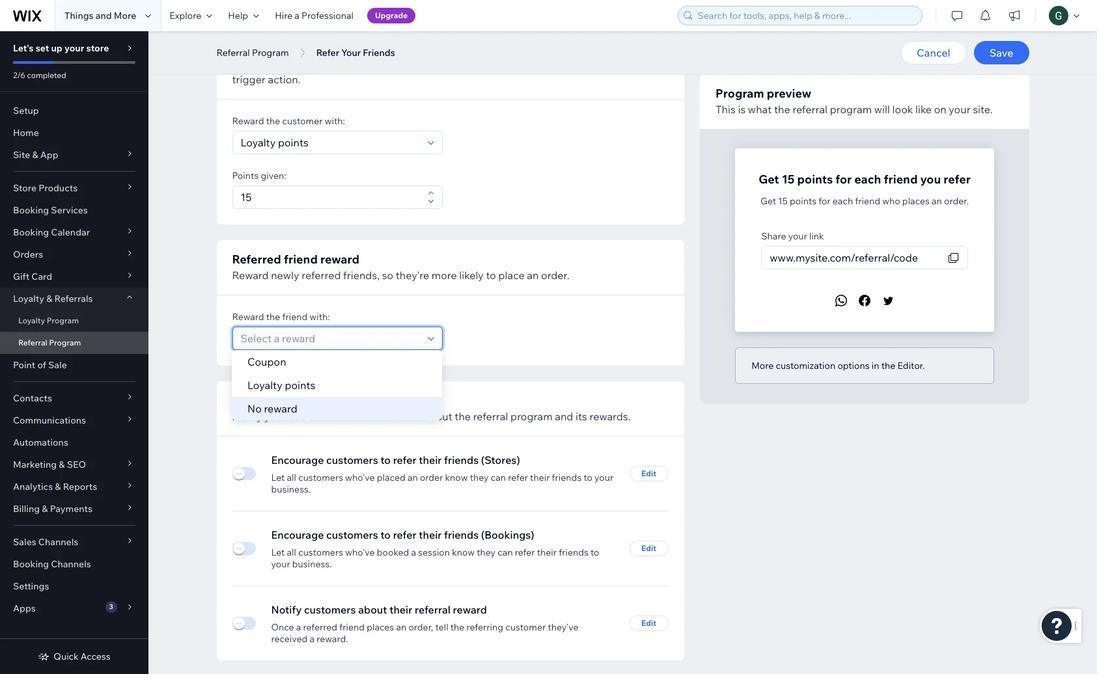 Task type: describe. For each thing, give the bounding box(es) containing it.
a left reward.
[[310, 634, 315, 646]]

0 horizontal spatial and
[[96, 10, 112, 21]]

an inside referred friend reward reward newly referred friends, so they're more likely to place an order.
[[527, 269, 539, 282]]

friend inside "notify customers about their referral reward once a referred friend places an order, tell the referring customer they've received a reward."
[[340, 622, 365, 634]]

the down "action."
[[266, 115, 280, 127]]

program inside emails notify your customers and their friends about the referral program and its rewards.
[[511, 410, 553, 423]]

sales
[[13, 537, 36, 549]]

points for get 15 points for each friend who places an order.
[[790, 195, 817, 207]]

orders
[[13, 249, 43, 261]]

share
[[761, 231, 786, 242]]

let for encourage customers to refer their friends (stores)
[[271, 472, 285, 484]]

booking calendar button
[[0, 221, 149, 244]]

your inside sidebar element
[[64, 42, 84, 54]]

Points given: text field
[[237, 186, 424, 208]]

1 horizontal spatial more
[[752, 360, 774, 372]]

an down you
[[932, 195, 942, 207]]

no reward
[[247, 403, 297, 416]]

up
[[51, 42, 62, 54]]

settings link
[[0, 576, 149, 598]]

(stores)
[[481, 454, 520, 467]]

emails notify your customers and their friends about the referral program and its rewards.
[[232, 393, 631, 423]]

edit button for notify customers about their referral reward
[[630, 616, 669, 632]]

more customization options in the editor.
[[752, 360, 925, 372]]

your inside emails notify your customers and their friends about the referral program and its rewards.
[[264, 410, 286, 423]]

sales channels button
[[0, 532, 149, 554]]

refer right you
[[944, 172, 971, 187]]

get
[[368, 57, 385, 70]]

program inside program preview this is what the referral program will look like on your site.
[[716, 86, 764, 101]]

business. for encourage customers to refer their friends (stores)
[[271, 484, 311, 496]]

help button
[[220, 0, 267, 31]]

encourage customers to refer their friends (bookings) let all customers who've booked a session know they can refer their friends to your business.
[[271, 529, 600, 571]]

loyalty & referrals button
[[0, 288, 149, 310]]

refer your friends
[[316, 47, 395, 59]]

your inside encourage customers to refer their friends (bookings) let all customers who've booked a session know they can refer their friends to your business.
[[271, 559, 290, 571]]

settings
[[13, 581, 49, 593]]

card
[[31, 271, 52, 283]]

your left link
[[788, 231, 807, 242]]

to inside referred friend reward reward newly referred friends, so they're more likely to place an order.
[[486, 269, 496, 282]]

reward up get
[[343, 40, 383, 55]]

action.
[[268, 73, 301, 86]]

newly
[[271, 269, 299, 282]]

site.
[[973, 103, 993, 116]]

you
[[920, 172, 941, 187]]

list box containing coupon
[[232, 350, 442, 421]]

program preview this is what the referral program will look like on your site.
[[716, 86, 993, 116]]

an inside "notify customers about their referral reward once a referred friend places an order, tell the referring customer they've received a reward."
[[396, 622, 407, 634]]

with: for reward the friend with:
[[310, 311, 330, 323]]

like
[[916, 103, 932, 116]]

friends inside emails notify your customers and their friends about the referral program and its rewards.
[[388, 410, 422, 423]]

options
[[838, 360, 870, 372]]

automations
[[13, 437, 68, 449]]

billing
[[13, 504, 40, 515]]

reward inside referred friend reward reward newly referred friends, so they're more likely to place an order.
[[232, 269, 269, 282]]

store products button
[[0, 177, 149, 199]]

get for get 15 points for each friend who places an order.
[[760, 195, 776, 207]]

know for (stores)
[[445, 472, 468, 484]]

editor.
[[898, 360, 925, 372]]

will inside program preview this is what the referral program will look like on your site.
[[874, 103, 890, 116]]

Reward the friend with: field
[[237, 328, 424, 350]]

analytics
[[13, 481, 53, 493]]

points for get 15 points for each friend you refer
[[797, 172, 833, 187]]

referred friend reward reward newly referred friends, so they're more likely to place an order.
[[232, 252, 570, 282]]

notify inside "notify customers about their referral reward once a referred friend places an order, tell the referring customer they've received a reward."
[[271, 604, 302, 617]]

look
[[893, 103, 913, 116]]

each for who
[[833, 195, 853, 207]]

complete
[[577, 57, 622, 70]]

referral inside program preview this is what the referral program will look like on your site.
[[793, 103, 828, 116]]

program inside program preview this is what the referral program will look like on your site.
[[830, 103, 872, 116]]

trigger
[[232, 73, 266, 86]]

link
[[809, 231, 824, 242]]

places inside "notify customers about their referral reward once a referred friend places an order, tell the referring customer they've received a reward."
[[367, 622, 394, 634]]

seo
[[67, 459, 86, 471]]

help
[[228, 10, 248, 21]]

referring
[[467, 622, 504, 634]]

order,
[[409, 622, 434, 634]]

calendar
[[51, 227, 90, 238]]

friend up who on the top of the page
[[884, 172, 918, 187]]

reward the customer with:
[[232, 115, 345, 127]]

referral for referral program link
[[18, 338, 47, 348]]

order
[[420, 472, 443, 484]]

completed
[[27, 70, 66, 80]]

points
[[232, 170, 259, 182]]

get 15 points for each friend you refer
[[759, 172, 971, 187]]

loyalty program
[[18, 316, 79, 326]]

customer inside 'referring customer reward your existing customers will get their reward once their referred friends complete the trigger action.'
[[287, 40, 341, 55]]

access
[[81, 651, 111, 663]]

booking for booking calendar
[[13, 227, 49, 238]]

things
[[64, 10, 94, 21]]

refer
[[316, 47, 339, 59]]

booking services link
[[0, 199, 149, 221]]

friend up reward the friend with: field
[[282, 311, 308, 323]]

once
[[448, 57, 471, 70]]

booking services
[[13, 205, 88, 216]]

loyalty for loyalty program
[[18, 316, 45, 326]]

booking channels
[[13, 559, 91, 571]]

customers inside 'referring customer reward your existing customers will get their reward once their referred friends complete the trigger action.'
[[297, 57, 348, 70]]

quick access
[[54, 651, 111, 663]]

contacts
[[13, 393, 52, 405]]

sale
[[48, 360, 67, 371]]

point of sale
[[13, 360, 67, 371]]

the down newly
[[266, 311, 280, 323]]

the right in
[[881, 360, 896, 372]]

orders button
[[0, 244, 149, 266]]

get for get 15 points for each friend you refer
[[759, 172, 779, 187]]

notify inside emails notify your customers and their friends about the referral program and its rewards.
[[232, 410, 262, 423]]

with: for reward the customer with:
[[325, 115, 345, 127]]

an inside 'encourage customers to refer their friends (stores) let all customers who've placed an order know they can refer their friends to your business.'
[[408, 472, 418, 484]]

cancel button
[[902, 41, 967, 64]]

analytics & reports
[[13, 481, 97, 493]]

analytics & reports button
[[0, 476, 149, 498]]

emails
[[232, 393, 269, 408]]

edit button for encourage customers to refer their friends (stores)
[[630, 466, 669, 482]]

customers inside "notify customers about their referral reward once a referred friend places an order, tell the referring customer they've received a reward."
[[304, 604, 356, 617]]

each for you
[[855, 172, 881, 187]]

gift
[[13, 271, 29, 283]]

a inside the hire a professional link
[[295, 10, 300, 21]]

marketing & seo
[[13, 459, 86, 471]]

0 vertical spatial places
[[902, 195, 930, 207]]

placed
[[377, 472, 406, 484]]

likely
[[459, 269, 484, 282]]

friends,
[[343, 269, 380, 282]]

booking for booking services
[[13, 205, 49, 216]]

your inside program preview this is what the referral program will look like on your site.
[[949, 103, 971, 116]]

& for analytics
[[55, 481, 61, 493]]

know for (bookings)
[[452, 547, 475, 559]]

customer inside "notify customers about their referral reward once a referred friend places an order, tell the referring customer they've received a reward."
[[506, 622, 546, 634]]

session
[[418, 547, 450, 559]]

preview
[[767, 86, 812, 101]]

automations link
[[0, 432, 149, 454]]

& for loyalty
[[46, 293, 52, 305]]

point
[[13, 360, 35, 371]]

referral program link
[[0, 332, 149, 354]]

2 vertical spatial points
[[285, 379, 315, 392]]

tell
[[436, 622, 449, 634]]

reward for reward the friend with:
[[232, 311, 264, 323]]

all for encourage customers to refer their friends (bookings)
[[287, 547, 296, 559]]

your inside 'button'
[[341, 47, 361, 59]]



Task type: locate. For each thing, give the bounding box(es) containing it.
channels inside popup button
[[38, 537, 78, 549]]

encourage inside encourage customers to refer their friends (bookings) let all customers who've booked a session know they can refer their friends to your business.
[[271, 529, 324, 542]]

referral inside emails notify your customers and their friends about the referral program and its rewards.
[[473, 410, 508, 423]]

reward left once
[[412, 57, 445, 70]]

refer
[[944, 172, 971, 187], [393, 454, 417, 467], [508, 472, 528, 484], [393, 529, 417, 542], [515, 547, 535, 559]]

& inside billing & payments popup button
[[42, 504, 48, 515]]

each up the 'get 15 points for each friend who places an order.'
[[855, 172, 881, 187]]

will inside 'referring customer reward your existing customers will get their reward once their referred friends complete the trigger action.'
[[350, 57, 366, 70]]

their
[[387, 57, 410, 70], [474, 57, 496, 70], [363, 410, 385, 423], [419, 454, 442, 467], [530, 472, 550, 484], [419, 529, 442, 542], [537, 547, 557, 559], [390, 604, 413, 617]]

& right billing
[[42, 504, 48, 515]]

2 vertical spatial edit
[[642, 619, 657, 629]]

booking inside dropdown button
[[13, 227, 49, 238]]

payments
[[50, 504, 92, 515]]

channels for sales channels
[[38, 537, 78, 549]]

1 booking from the top
[[13, 205, 49, 216]]

1 vertical spatial places
[[367, 622, 394, 634]]

1 horizontal spatial referral program
[[217, 47, 289, 59]]

referral up trigger
[[217, 47, 250, 59]]

0 horizontal spatial referral program
[[18, 338, 81, 348]]

about up 'encourage customers to refer their friends (stores) let all customers who've placed an order know they can refer their friends to your business.'
[[424, 410, 453, 423]]

program up "action."
[[252, 47, 289, 59]]

Search for tools, apps, help & more... field
[[694, 7, 919, 25]]

rewards.
[[590, 410, 631, 423]]

1 let from the top
[[271, 472, 285, 484]]

point of sale link
[[0, 354, 149, 377]]

1 reward from the top
[[232, 115, 264, 127]]

0 vertical spatial they
[[470, 472, 489, 484]]

0 vertical spatial can
[[491, 472, 506, 484]]

they inside encourage customers to refer their friends (bookings) let all customers who've booked a session know they can refer their friends to your business.
[[477, 547, 496, 559]]

who've inside encourage customers to refer their friends (bookings) let all customers who've booked a session know they can refer their friends to your business.
[[345, 547, 375, 559]]

booking down store at the top left
[[13, 205, 49, 216]]

0 vertical spatial about
[[424, 410, 453, 423]]

0 vertical spatial referral
[[217, 47, 250, 59]]

friend inside referred friend reward reward newly referred friends, so they're more likely to place an order.
[[284, 252, 318, 267]]

they inside 'encourage customers to refer their friends (stores) let all customers who've placed an order know they can refer their friends to your business.'
[[470, 472, 489, 484]]

your inside 'encourage customers to refer their friends (stores) let all customers who've placed an order know they can refer their friends to your business.'
[[595, 472, 614, 484]]

1 vertical spatial will
[[874, 103, 890, 116]]

will left look
[[874, 103, 890, 116]]

1 horizontal spatial and
[[342, 410, 360, 423]]

customers inside emails notify your customers and their friends about the referral program and its rewards.
[[288, 410, 340, 423]]

1 vertical spatial loyalty
[[18, 316, 45, 326]]

referral up (stores)
[[473, 410, 508, 423]]

know right session
[[452, 547, 475, 559]]

the down "preview"
[[774, 103, 790, 116]]

0 vertical spatial program
[[830, 103, 872, 116]]

booked
[[377, 547, 409, 559]]

once
[[271, 622, 294, 634]]

1 horizontal spatial for
[[836, 172, 852, 187]]

1 horizontal spatial program
[[830, 103, 872, 116]]

save
[[990, 46, 1014, 59]]

get
[[759, 172, 779, 187], [760, 195, 776, 207]]

list box
[[232, 350, 442, 421]]

more left customization
[[752, 360, 774, 372]]

business. for encourage customers to refer their friends (bookings)
[[292, 559, 332, 571]]

& up loyalty program
[[46, 293, 52, 305]]

they've
[[548, 622, 579, 634]]

3
[[109, 603, 113, 612]]

1 vertical spatial customer
[[282, 115, 323, 127]]

0 vertical spatial customer
[[287, 40, 341, 55]]

channels down sales channels popup button
[[51, 559, 91, 571]]

1 vertical spatial edit
[[642, 544, 657, 554]]

their inside "notify customers about their referral reward once a referred friend places an order, tell the referring customer they've received a reward."
[[390, 604, 413, 617]]

a left session
[[411, 547, 416, 559]]

program inside button
[[252, 47, 289, 59]]

0 horizontal spatial program
[[511, 410, 553, 423]]

let for encourage customers to refer their friends (bookings)
[[271, 547, 285, 559]]

2 vertical spatial customer
[[506, 622, 546, 634]]

referred inside 'referring customer reward your existing customers will get their reward once their referred friends complete the trigger action.'
[[499, 57, 538, 70]]

1 horizontal spatial referral
[[217, 47, 250, 59]]

2 edit button from the top
[[630, 541, 669, 557]]

0 horizontal spatial places
[[367, 622, 394, 634]]

notify down emails
[[232, 410, 262, 423]]

& inside site & app popup button
[[32, 149, 38, 161]]

reward inside referred friend reward reward newly referred friends, so they're more likely to place an order.
[[320, 252, 360, 267]]

1 vertical spatial all
[[287, 547, 296, 559]]

1 all from the top
[[287, 472, 296, 484]]

professional
[[302, 10, 354, 21]]

app
[[40, 149, 58, 161]]

0 vertical spatial order.
[[944, 195, 969, 207]]

who've inside 'encourage customers to refer their friends (stores) let all customers who've placed an order know they can refer their friends to your business.'
[[345, 472, 375, 484]]

& inside marketing & seo popup button
[[59, 459, 65, 471]]

0 vertical spatial each
[[855, 172, 881, 187]]

the right complete
[[625, 57, 641, 70]]

channels up booking channels
[[38, 537, 78, 549]]

3 booking from the top
[[13, 559, 49, 571]]

things and more
[[64, 10, 136, 21]]

0 horizontal spatial referral
[[18, 338, 47, 348]]

1 vertical spatial more
[[752, 360, 774, 372]]

referral down "preview"
[[793, 103, 828, 116]]

your right refer
[[341, 47, 361, 59]]

0 horizontal spatial about
[[358, 604, 387, 617]]

2 vertical spatial booking
[[13, 559, 49, 571]]

0 horizontal spatial order.
[[541, 269, 570, 282]]

program left look
[[830, 103, 872, 116]]

0 vertical spatial all
[[287, 472, 296, 484]]

1 vertical spatial they
[[477, 547, 496, 559]]

for for you
[[836, 172, 852, 187]]

referral program up trigger
[[217, 47, 289, 59]]

1 vertical spatial let
[[271, 547, 285, 559]]

referred
[[232, 252, 281, 267]]

referral for referral program button
[[217, 47, 250, 59]]

0 vertical spatial 15
[[782, 172, 795, 187]]

your inside 'referring customer reward your existing customers will get their reward once their referred friends complete the trigger action.'
[[232, 57, 254, 70]]

1 vertical spatial referral
[[18, 338, 47, 348]]

friends
[[363, 47, 395, 59]]

0 vertical spatial referral
[[793, 103, 828, 116]]

loyalty down gift card
[[13, 293, 44, 305]]

a right once
[[296, 622, 301, 634]]

the up 'encourage customers to refer their friends (stores) let all customers who've placed an order know they can refer their friends to your business.'
[[455, 410, 471, 423]]

0 vertical spatial with:
[[325, 115, 345, 127]]

referral program inside referral program link
[[18, 338, 81, 348]]

home link
[[0, 122, 149, 144]]

hire a professional link
[[267, 0, 362, 31]]

reward the friend with:
[[232, 311, 330, 323]]

edit for notify customers about their referral reward
[[642, 619, 657, 629]]

program down loyalty & referrals
[[47, 316, 79, 326]]

1 vertical spatial channels
[[51, 559, 91, 571]]

loyalty program link
[[0, 310, 149, 332]]

can down (bookings) at the left
[[498, 547, 513, 559]]

& for site
[[32, 149, 38, 161]]

your right 'no'
[[264, 410, 286, 423]]

is
[[738, 103, 746, 116]]

store products
[[13, 182, 78, 194]]

for for who
[[819, 195, 831, 207]]

they down (bookings) at the left
[[477, 547, 496, 559]]

edit button
[[630, 466, 669, 482], [630, 541, 669, 557], [630, 616, 669, 632]]

booking up orders
[[13, 227, 49, 238]]

can inside encourage customers to refer their friends (bookings) let all customers who've booked a session know they can refer their friends to your business.
[[498, 547, 513, 559]]

2/6
[[13, 70, 25, 80]]

15 up "share your link"
[[782, 172, 795, 187]]

2 reward from the top
[[232, 269, 269, 282]]

can for (bookings)
[[498, 547, 513, 559]]

home
[[13, 127, 39, 139]]

1 horizontal spatial about
[[424, 410, 453, 423]]

1 horizontal spatial each
[[855, 172, 881, 187]]

& left seo
[[59, 459, 65, 471]]

billing & payments
[[13, 504, 92, 515]]

know right order
[[445, 472, 468, 484]]

0 vertical spatial reward
[[232, 115, 264, 127]]

2 horizontal spatial referral
[[793, 103, 828, 116]]

who've
[[345, 472, 375, 484], [345, 547, 375, 559]]

places right who on the top of the page
[[902, 195, 930, 207]]

0 horizontal spatial will
[[350, 57, 366, 70]]

2 vertical spatial reward
[[232, 311, 264, 323]]

friend up newly
[[284, 252, 318, 267]]

let's set up your store
[[13, 42, 109, 54]]

who've for encourage customers to refer their friends (bookings)
[[345, 547, 375, 559]]

3 edit from the top
[[642, 619, 657, 629]]

1 vertical spatial booking
[[13, 227, 49, 238]]

0 vertical spatial referral program
[[217, 47, 289, 59]]

store
[[13, 182, 37, 194]]

program for loyalty program link
[[47, 316, 79, 326]]

& for billing
[[42, 504, 48, 515]]

with: up "reward the customer with:" field
[[325, 115, 345, 127]]

of
[[37, 360, 46, 371]]

all inside encourage customers to refer their friends (bookings) let all customers who've booked a session know they can refer their friends to your business.
[[287, 547, 296, 559]]

program left its
[[511, 410, 553, 423]]

apps
[[13, 603, 36, 615]]

refer up placed
[[393, 454, 417, 467]]

2 vertical spatial edit button
[[630, 616, 669, 632]]

business. inside 'encourage customers to refer their friends (stores) let all customers who've placed an order know they can refer their friends to your business.'
[[271, 484, 311, 496]]

business. inside encourage customers to refer their friends (bookings) let all customers who've booked a session know they can refer their friends to your business.
[[292, 559, 332, 571]]

quick access button
[[38, 651, 111, 663]]

site & app
[[13, 149, 58, 161]]

the inside "notify customers about their referral reward once a referred friend places an order, tell the referring customer they've received a reward."
[[451, 622, 465, 634]]

a
[[295, 10, 300, 21], [411, 547, 416, 559], [296, 622, 301, 634], [310, 634, 315, 646]]

edit for encourage customers to refer their friends (bookings)
[[642, 544, 657, 554]]

0 vertical spatial business.
[[271, 484, 311, 496]]

1 vertical spatial referral program
[[18, 338, 81, 348]]

2 let from the top
[[271, 547, 285, 559]]

1 vertical spatial order.
[[541, 269, 570, 282]]

1 vertical spatial encourage
[[271, 529, 324, 542]]

points up no reward
[[285, 379, 315, 392]]

0 vertical spatial loyalty
[[13, 293, 44, 305]]

for up the 'get 15 points for each friend who places an order.'
[[836, 172, 852, 187]]

encourage for encourage customers to refer their friends (stores)
[[271, 454, 324, 467]]

the inside emails notify your customers and their friends about the referral program and its rewards.
[[455, 410, 471, 423]]

so
[[382, 269, 394, 282]]

they're
[[396, 269, 429, 282]]

products
[[39, 182, 78, 194]]

refer down (stores)
[[508, 472, 528, 484]]

1 horizontal spatial will
[[874, 103, 890, 116]]

0 horizontal spatial your
[[232, 57, 254, 70]]

15 up share
[[778, 195, 788, 207]]

referral program for referral program link
[[18, 338, 81, 348]]

loyalty inside dropdown button
[[13, 293, 44, 305]]

coupon
[[247, 356, 286, 369]]

0 vertical spatial who've
[[345, 472, 375, 484]]

program for referral program link
[[49, 338, 81, 348]]

more right things
[[114, 10, 136, 21]]

booking calendar
[[13, 227, 90, 238]]

they down (stores)
[[470, 472, 489, 484]]

notify customers about their referral reward once a referred friend places an order, tell the referring customer they've received a reward.
[[271, 604, 579, 646]]

referral up point of sale
[[18, 338, 47, 348]]

& left the reports
[[55, 481, 61, 493]]

reward up referring
[[453, 604, 487, 617]]

who've left booked
[[345, 547, 375, 559]]

encourage customers to refer their friends (stores) let all customers who've placed an order know they can refer their friends to your business.
[[271, 454, 614, 496]]

reward down loyalty points
[[264, 403, 297, 416]]

3 edit button from the top
[[630, 616, 669, 632]]

1 horizontal spatial order.
[[944, 195, 969, 207]]

loyalty for loyalty points
[[247, 379, 282, 392]]

they
[[470, 472, 489, 484], [477, 547, 496, 559]]

1 horizontal spatial notify
[[271, 604, 302, 617]]

no reward option
[[232, 397, 442, 421]]

15 for get 15 points for each friend you refer
[[782, 172, 795, 187]]

loyalty down loyalty & referrals
[[18, 316, 45, 326]]

& inside loyalty & referrals dropdown button
[[46, 293, 52, 305]]

program up the is
[[716, 86, 764, 101]]

your up trigger
[[232, 57, 254, 70]]

booking up settings
[[13, 559, 49, 571]]

about down booked
[[358, 604, 387, 617]]

& inside analytics & reports popup button
[[55, 481, 61, 493]]

reward up 'friends,'
[[320, 252, 360, 267]]

know inside encourage customers to refer their friends (bookings) let all customers who've booked a session know they can refer their friends to your business.
[[452, 547, 475, 559]]

know
[[445, 472, 468, 484], [452, 547, 475, 559]]

edit for encourage customers to refer their friends (stores)
[[642, 469, 657, 479]]

places left order, at bottom
[[367, 622, 394, 634]]

referral up tell
[[415, 604, 451, 617]]

referred inside referred friend reward reward newly referred friends, so they're more likely to place an order.
[[302, 269, 341, 282]]

2 encourage from the top
[[271, 529, 324, 542]]

program up "sale"
[[49, 338, 81, 348]]

1 vertical spatial points
[[790, 195, 817, 207]]

2 all from the top
[[287, 547, 296, 559]]

business.
[[271, 484, 311, 496], [292, 559, 332, 571]]

the right tell
[[451, 622, 465, 634]]

0 vertical spatial referred
[[499, 57, 538, 70]]

1 vertical spatial for
[[819, 195, 831, 207]]

with: up reward the friend with: field
[[310, 311, 330, 323]]

reward up coupon
[[232, 311, 264, 323]]

setup
[[13, 105, 39, 117]]

referring customer reward your existing customers will get their reward once their referred friends complete the trigger action.
[[232, 40, 641, 86]]

1 vertical spatial business.
[[292, 559, 332, 571]]

all for encourage customers to refer their friends (stores)
[[287, 472, 296, 484]]

0 vertical spatial notify
[[232, 410, 262, 423]]

sidebar element
[[0, 31, 149, 675]]

refer up booked
[[393, 529, 417, 542]]

1 edit button from the top
[[630, 466, 669, 482]]

the inside 'referring customer reward your existing customers will get their reward once their referred friends complete the trigger action.'
[[625, 57, 641, 70]]

0 vertical spatial edit button
[[630, 466, 669, 482]]

its
[[576, 410, 588, 423]]

cancel
[[917, 46, 951, 59]]

2 booking from the top
[[13, 227, 49, 238]]

booking channels link
[[0, 554, 149, 576]]

more
[[432, 269, 457, 282]]

0 horizontal spatial referral
[[415, 604, 451, 617]]

1 vertical spatial each
[[833, 195, 853, 207]]

referral inside button
[[217, 47, 250, 59]]

your right on
[[949, 103, 971, 116]]

customer
[[287, 40, 341, 55], [282, 115, 323, 127], [506, 622, 546, 634]]

1 vertical spatial with:
[[310, 311, 330, 323]]

1 vertical spatial program
[[511, 410, 553, 423]]

customer down the hire a professional link
[[287, 40, 341, 55]]

reward for reward the customer with:
[[232, 115, 264, 127]]

0 vertical spatial let
[[271, 472, 285, 484]]

customers
[[297, 57, 348, 70], [288, 410, 340, 423], [326, 454, 378, 467], [298, 472, 343, 484], [326, 529, 378, 542], [298, 547, 343, 559], [304, 604, 356, 617]]

points given:
[[232, 170, 286, 182]]

reward inside "notify customers about their referral reward once a referred friend places an order, tell the referring customer they've received a reward."
[[453, 604, 487, 617]]

0 vertical spatial get
[[759, 172, 779, 187]]

no
[[247, 403, 261, 416]]

refer down (bookings) at the left
[[515, 547, 535, 559]]

and
[[96, 10, 112, 21], [342, 410, 360, 423], [555, 410, 574, 423]]

0 horizontal spatial for
[[819, 195, 831, 207]]

site & app button
[[0, 144, 149, 166]]

a right hire in the top of the page
[[295, 10, 300, 21]]

1 vertical spatial about
[[358, 604, 387, 617]]

encourage inside 'encourage customers to refer their friends (stores) let all customers who've placed an order know they can refer their friends to your business.'
[[271, 454, 324, 467]]

2 vertical spatial referred
[[303, 622, 338, 634]]

reward down trigger
[[232, 115, 264, 127]]

1 vertical spatial reward
[[232, 269, 269, 282]]

1 vertical spatial notify
[[271, 604, 302, 617]]

booking for booking channels
[[13, 559, 49, 571]]

all inside 'encourage customers to refer their friends (stores) let all customers who've placed an order know they can refer their friends to your business.'
[[287, 472, 296, 484]]

reward
[[343, 40, 383, 55], [412, 57, 445, 70], [320, 252, 360, 267], [264, 403, 297, 416], [453, 604, 487, 617]]

can down (stores)
[[491, 472, 506, 484]]

1 vertical spatial get
[[760, 195, 776, 207]]

1 vertical spatial referred
[[302, 269, 341, 282]]

0 vertical spatial points
[[797, 172, 833, 187]]

loyalty for loyalty & referrals
[[13, 293, 44, 305]]

points up the 'get 15 points for each friend who places an order.'
[[797, 172, 833, 187]]

friend right 'received'
[[340, 622, 365, 634]]

an left order, at bottom
[[396, 622, 407, 634]]

your down rewards.
[[595, 472, 614, 484]]

reward inside option
[[264, 403, 297, 416]]

1 vertical spatial referral
[[473, 410, 508, 423]]

& for marketing
[[59, 459, 65, 471]]

0 vertical spatial encourage
[[271, 454, 324, 467]]

let inside 'encourage customers to refer their friends (stores) let all customers who've placed an order know they can refer their friends to your business.'
[[271, 472, 285, 484]]

can for (stores)
[[491, 472, 506, 484]]

they for (bookings)
[[477, 547, 496, 559]]

reports
[[63, 481, 97, 493]]

channels for booking channels
[[51, 559, 91, 571]]

1 edit from the top
[[642, 469, 657, 479]]

booking
[[13, 205, 49, 216], [13, 227, 49, 238], [13, 559, 49, 571]]

friends
[[540, 57, 574, 70], [388, 410, 422, 423], [444, 454, 479, 467], [552, 472, 582, 484], [444, 529, 479, 542], [559, 547, 589, 559]]

friend down get 15 points for each friend you refer
[[855, 195, 881, 207]]

0 horizontal spatial notify
[[232, 410, 262, 423]]

0 vertical spatial booking
[[13, 205, 49, 216]]

1 who've from the top
[[345, 472, 375, 484]]

about inside "notify customers about their referral reward once a referred friend places an order, tell the referring customer they've received a reward."
[[358, 604, 387, 617]]

referral program inside referral program button
[[217, 47, 289, 59]]

(bookings)
[[481, 529, 535, 542]]

an right place
[[527, 269, 539, 282]]

3 reward from the top
[[232, 311, 264, 323]]

edit button for encourage customers to refer their friends (bookings)
[[630, 541, 669, 557]]

points
[[797, 172, 833, 187], [790, 195, 817, 207], [285, 379, 315, 392]]

2 edit from the top
[[642, 544, 657, 554]]

on
[[934, 103, 947, 116]]

gift card button
[[0, 266, 149, 288]]

Reward the customer with: field
[[237, 132, 424, 154]]

points up "share your link"
[[790, 195, 817, 207]]

1 horizontal spatial your
[[341, 47, 361, 59]]

know inside 'encourage customers to refer their friends (stores) let all customers who've placed an order know they can refer their friends to your business.'
[[445, 472, 468, 484]]

referral inside "notify customers about their referral reward once a referred friend places an order, tell the referring customer they've received a reward."
[[415, 604, 451, 617]]

1 vertical spatial who've
[[345, 547, 375, 559]]

customization
[[776, 360, 836, 372]]

a inside encourage customers to refer their friends (bookings) let all customers who've booked a session know they can refer their friends to your business.
[[411, 547, 416, 559]]

1 vertical spatial can
[[498, 547, 513, 559]]

encourage for encourage customers to refer their friends (bookings)
[[271, 529, 324, 542]]

can
[[491, 472, 506, 484], [498, 547, 513, 559]]

customer up "reward the customer with:" field
[[282, 115, 323, 127]]

loyalty up emails
[[247, 379, 282, 392]]

2 horizontal spatial and
[[555, 410, 574, 423]]

0 vertical spatial more
[[114, 10, 136, 21]]

for up link
[[819, 195, 831, 207]]

will
[[350, 57, 366, 70], [874, 103, 890, 116]]

the inside program preview this is what the referral program will look like on your site.
[[774, 103, 790, 116]]

their inside emails notify your customers and their friends about the referral program and its rewards.
[[363, 410, 385, 423]]

1 vertical spatial edit button
[[630, 541, 669, 557]]

2/6 completed
[[13, 70, 66, 80]]

15 for get 15 points for each friend who places an order.
[[778, 195, 788, 207]]

about inside emails notify your customers and their friends about the referral program and its rewards.
[[424, 410, 453, 423]]

Share your link field
[[766, 247, 944, 269]]

& right site
[[32, 149, 38, 161]]

let inside encourage customers to refer their friends (bookings) let all customers who've booked a session know they can refer their friends to your business.
[[271, 547, 285, 559]]

referral program for referral program button
[[217, 47, 289, 59]]

2 who've from the top
[[345, 547, 375, 559]]

save button
[[974, 41, 1030, 64]]

referral program down loyalty program
[[18, 338, 81, 348]]

your right up
[[64, 42, 84, 54]]

they for (stores)
[[470, 472, 489, 484]]

places
[[902, 195, 930, 207], [367, 622, 394, 634]]

1 encourage from the top
[[271, 454, 324, 467]]

reward down the referred
[[232, 269, 269, 282]]

0 vertical spatial will
[[350, 57, 366, 70]]

will left get
[[350, 57, 366, 70]]

0 horizontal spatial more
[[114, 10, 136, 21]]

about
[[424, 410, 453, 423], [358, 604, 387, 617]]

2 vertical spatial loyalty
[[247, 379, 282, 392]]

program for referral program button
[[252, 47, 289, 59]]

0 vertical spatial edit
[[642, 469, 657, 479]]

1 vertical spatial 15
[[778, 195, 788, 207]]

loyalty
[[13, 293, 44, 305], [18, 316, 45, 326], [247, 379, 282, 392]]

each down get 15 points for each friend you refer
[[833, 195, 853, 207]]

an
[[932, 195, 942, 207], [527, 269, 539, 282], [408, 472, 418, 484], [396, 622, 407, 634]]

1 vertical spatial know
[[452, 547, 475, 559]]

1 horizontal spatial referral
[[473, 410, 508, 423]]

order. inside referred friend reward reward newly referred friends, so they're more likely to place an order.
[[541, 269, 570, 282]]

referred inside "notify customers about their referral reward once a referred friend places an order, tell the referring customer they've received a reward."
[[303, 622, 338, 634]]

friends inside 'referring customer reward your existing customers will get their reward once their referred friends complete the trigger action.'
[[540, 57, 574, 70]]

0 vertical spatial for
[[836, 172, 852, 187]]

referral inside sidebar element
[[18, 338, 47, 348]]

your up once
[[271, 559, 290, 571]]

communications button
[[0, 410, 149, 432]]

who've for encourage customers to refer their friends (stores)
[[345, 472, 375, 484]]

can inside 'encourage customers to refer their friends (stores) let all customers who've placed an order know they can refer their friends to your business.'
[[491, 472, 506, 484]]

0 horizontal spatial each
[[833, 195, 853, 207]]

an left order
[[408, 472, 418, 484]]

existing
[[256, 57, 294, 70]]

0 vertical spatial channels
[[38, 537, 78, 549]]

customer left they've
[[506, 622, 546, 634]]

who've left placed
[[345, 472, 375, 484]]

notify up once
[[271, 604, 302, 617]]

2 vertical spatial referral
[[415, 604, 451, 617]]



Task type: vqa. For each thing, say whether or not it's contained in the screenshot.
"business."
yes



